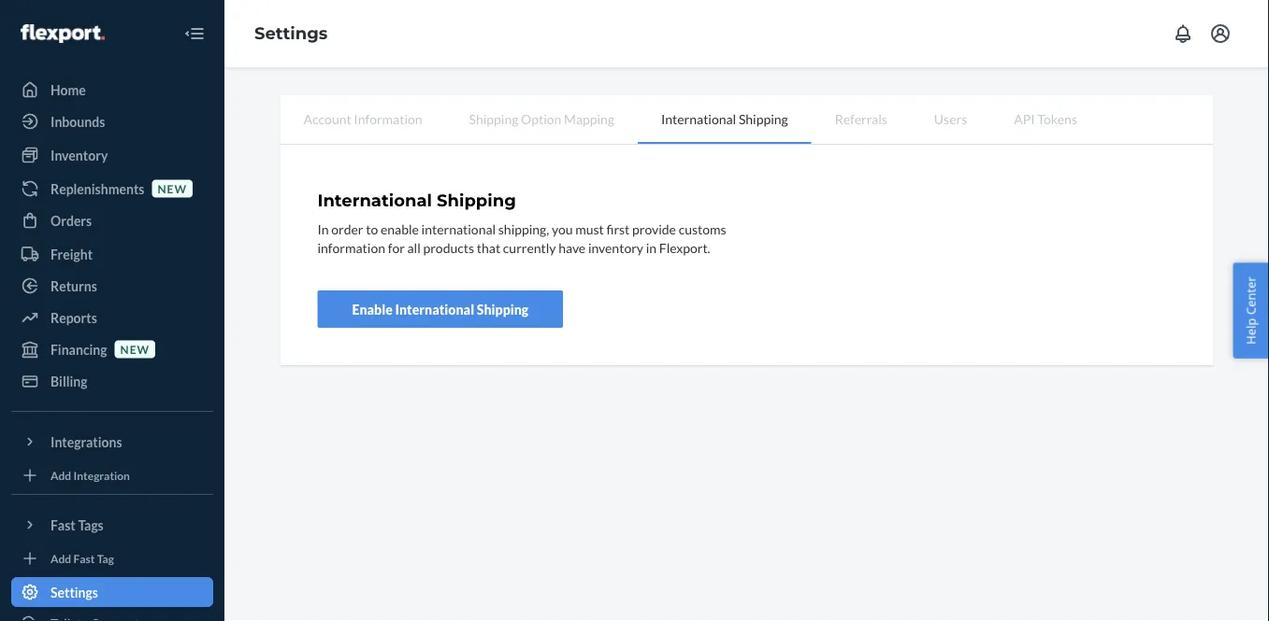 Task type: describe. For each thing, give the bounding box(es) containing it.
must
[[575, 221, 604, 237]]

flexport.
[[659, 240, 710, 256]]

open account menu image
[[1209, 22, 1232, 45]]

shipping inside tab
[[469, 111, 518, 127]]

products
[[423, 240, 474, 256]]

new for replenishments
[[158, 182, 187, 195]]

referrals
[[835, 111, 887, 127]]

provide
[[632, 221, 676, 237]]

integrations button
[[11, 427, 213, 457]]

referrals tab
[[811, 95, 911, 142]]

inventory
[[588, 240, 643, 256]]

home
[[51, 82, 86, 98]]

financing
[[51, 342, 107, 358]]

enable
[[352, 301, 393, 317]]

information
[[318, 240, 385, 256]]

inbounds
[[51, 114, 105, 130]]

fast inside dropdown button
[[51, 518, 75, 534]]

first
[[606, 221, 630, 237]]

fast tags
[[51, 518, 104, 534]]

center
[[1242, 277, 1259, 315]]

international
[[421, 221, 496, 237]]

1 vertical spatial fast
[[73, 552, 95, 566]]

enable international shipping
[[352, 301, 529, 317]]

shipping inside button
[[477, 301, 529, 317]]

orders
[[51, 213, 92, 229]]

close navigation image
[[183, 22, 206, 45]]

help center button
[[1233, 263, 1269, 359]]

reports link
[[11, 303, 213, 333]]

billing
[[51, 374, 87, 390]]

tags
[[78, 518, 104, 534]]

integrations
[[51, 434, 122, 450]]

freight link
[[11, 239, 213, 269]]

0 horizontal spatial settings link
[[11, 578, 213, 608]]

api tokens tab
[[991, 95, 1101, 142]]

enable
[[381, 221, 419, 237]]

integration
[[73, 469, 130, 483]]

returns link
[[11, 271, 213, 301]]

tab list containing account information
[[280, 95, 1213, 145]]

you
[[552, 221, 573, 237]]

shipping,
[[498, 221, 549, 237]]

shipping option mapping
[[469, 111, 614, 127]]

order
[[331, 221, 363, 237]]

international inside button
[[395, 301, 474, 317]]

account information
[[303, 111, 422, 127]]

users tab
[[911, 95, 991, 142]]

fast tags button
[[11, 511, 213, 541]]

1 vertical spatial international shipping
[[318, 190, 516, 211]]

new for financing
[[120, 343, 150, 356]]

international shipping inside tab
[[661, 111, 788, 127]]

have
[[559, 240, 586, 256]]

in
[[318, 221, 329, 237]]

for
[[388, 240, 405, 256]]



Task type: vqa. For each thing, say whether or not it's contained in the screenshot.
international
yes



Task type: locate. For each thing, give the bounding box(es) containing it.
1 vertical spatial international
[[318, 190, 432, 211]]

orders link
[[11, 206, 213, 236]]

inventory
[[51, 147, 108, 163]]

add for add fast tag
[[51, 552, 71, 566]]

0 vertical spatial new
[[158, 182, 187, 195]]

shipping option mapping tab
[[446, 95, 638, 142]]

all
[[407, 240, 421, 256]]

0 horizontal spatial new
[[120, 343, 150, 356]]

flexport logo image
[[21, 24, 105, 43]]

0 vertical spatial add
[[51, 469, 71, 483]]

1 horizontal spatial settings
[[254, 23, 328, 44]]

1 vertical spatial settings link
[[11, 578, 213, 608]]

enable international shipping button
[[318, 291, 563, 328]]

shipping inside tab
[[739, 111, 788, 127]]

add integration link
[[11, 465, 213, 487]]

2 add from the top
[[51, 552, 71, 566]]

shipping
[[469, 111, 518, 127], [739, 111, 788, 127], [437, 190, 516, 211], [477, 301, 529, 317]]

to
[[366, 221, 378, 237]]

help
[[1242, 318, 1259, 345]]

0 vertical spatial international shipping
[[661, 111, 788, 127]]

add fast tag
[[51, 552, 114, 566]]

option
[[521, 111, 561, 127]]

freight
[[51, 246, 93, 262]]

new
[[158, 182, 187, 195], [120, 343, 150, 356]]

fast left tag
[[73, 552, 95, 566]]

0 horizontal spatial settings
[[51, 585, 98, 601]]

inventory link
[[11, 140, 213, 170]]

mapping
[[564, 111, 614, 127]]

1 horizontal spatial settings link
[[254, 23, 328, 44]]

api tokens
[[1014, 111, 1077, 127]]

settings link up account
[[254, 23, 328, 44]]

0 vertical spatial international
[[661, 111, 736, 127]]

add fast tag link
[[11, 548, 213, 570]]

inbounds link
[[11, 107, 213, 137]]

help center
[[1242, 277, 1259, 345]]

account information tab
[[280, 95, 446, 142]]

fast left tags
[[51, 518, 75, 534]]

that
[[477, 240, 500, 256]]

home link
[[11, 75, 213, 105]]

fast
[[51, 518, 75, 534], [73, 552, 95, 566]]

open notifications image
[[1172, 22, 1194, 45]]

1 vertical spatial new
[[120, 343, 150, 356]]

add down fast tags
[[51, 552, 71, 566]]

international shipping
[[661, 111, 788, 127], [318, 190, 516, 211]]

1 horizontal spatial new
[[158, 182, 187, 195]]

international
[[661, 111, 736, 127], [318, 190, 432, 211], [395, 301, 474, 317]]

add left integration
[[51, 469, 71, 483]]

billing link
[[11, 367, 213, 397]]

in order to enable international shipping, you must first provide customs information           for all products that currently have inventory in flexport.
[[318, 221, 726, 256]]

settings down add fast tag
[[51, 585, 98, 601]]

tag
[[97, 552, 114, 566]]

international shipping tab
[[638, 95, 811, 144]]

settings link down add fast tag link
[[11, 578, 213, 608]]

1 add from the top
[[51, 469, 71, 483]]

customs
[[679, 221, 726, 237]]

new up orders link
[[158, 182, 187, 195]]

1 vertical spatial settings
[[51, 585, 98, 601]]

add integration
[[51, 469, 130, 483]]

settings
[[254, 23, 328, 44], [51, 585, 98, 601]]

replenishments
[[51, 181, 144, 197]]

1 vertical spatial add
[[51, 552, 71, 566]]

add for add integration
[[51, 469, 71, 483]]

users
[[934, 111, 967, 127]]

settings up account
[[254, 23, 328, 44]]

returns
[[51, 278, 97, 294]]

information
[[354, 111, 422, 127]]

2 vertical spatial international
[[395, 301, 474, 317]]

1 horizontal spatial international shipping
[[661, 111, 788, 127]]

in
[[646, 240, 657, 256]]

currently
[[503, 240, 556, 256]]

0 vertical spatial settings
[[254, 23, 328, 44]]

new down 'reports' link
[[120, 343, 150, 356]]

international inside tab
[[661, 111, 736, 127]]

account
[[303, 111, 351, 127]]

add
[[51, 469, 71, 483], [51, 552, 71, 566]]

reports
[[51, 310, 97, 326]]

0 vertical spatial fast
[[51, 518, 75, 534]]

0 horizontal spatial international shipping
[[318, 190, 516, 211]]

0 vertical spatial settings link
[[254, 23, 328, 44]]

tokens
[[1037, 111, 1077, 127]]

api
[[1014, 111, 1035, 127]]

settings link
[[254, 23, 328, 44], [11, 578, 213, 608]]

tab list
[[280, 95, 1213, 145]]



